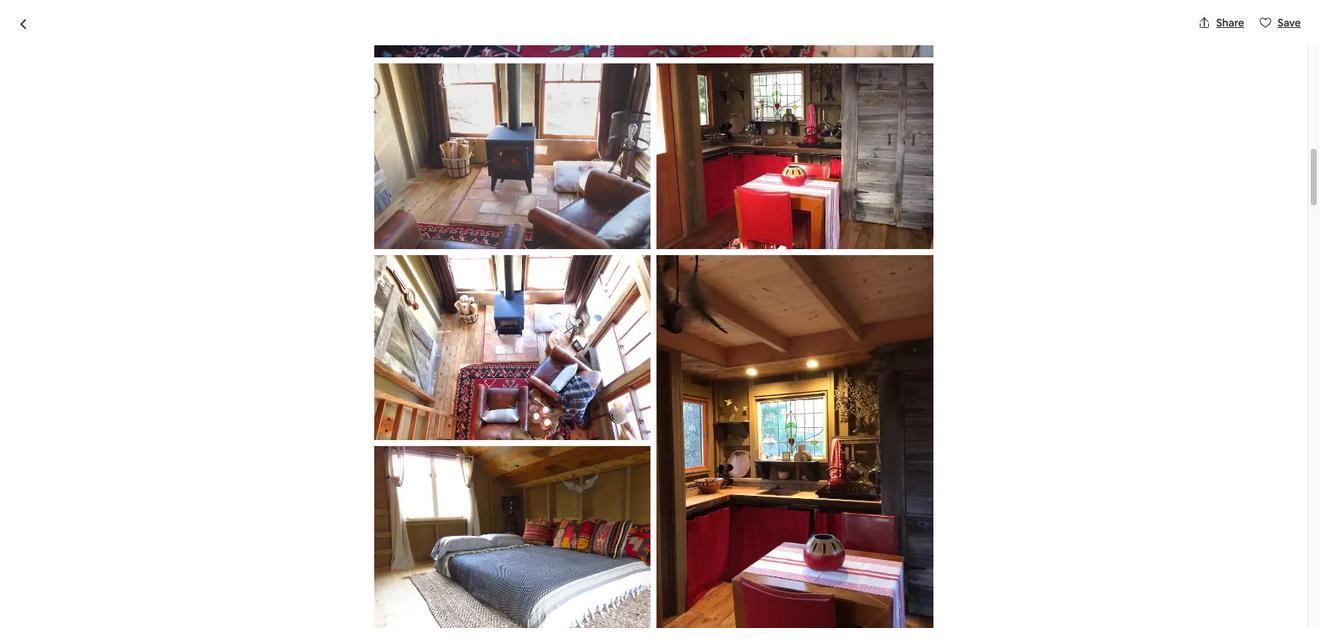 Task type: vqa. For each thing, say whether or not it's contained in the screenshot.
Add to wishlist image corresponding to 'Five Hour Atlanta Bus Tour' group
no



Task type: describe. For each thing, give the bounding box(es) containing it.
carolina,
[[487, 109, 531, 123]]

$856
[[814, 515, 853, 536]]

stella
[[352, 581, 383, 597]]

states
[[569, 109, 601, 123]]

1 1 from the left
[[354, 521, 359, 537]]

share button
[[1193, 10, 1251, 35]]

experienced,
[[355, 600, 418, 614]]

united
[[533, 109, 567, 123]]

share
[[1217, 16, 1245, 29]]

superhosts
[[280, 600, 335, 614]]

charles inside the "charles and stella is a superhost superhosts are experienced, highly rated hosts."
[[280, 581, 323, 597]]

treehouse
[[231, 495, 314, 517]]

hosted
[[317, 495, 372, 517]]

spring image
[[660, 143, 866, 308]]

save button
[[1254, 10, 1308, 35]]

celesterra: transformation amidst heaven and earth image 1 image
[[231, 143, 654, 472]]

taxes
[[875, 537, 902, 551]]

charles inside treehouse hosted by charles and stella 1 bed · 1 bath
[[399, 495, 458, 517]]

11/6/2023 button
[[814, 569, 1057, 611]]

2 1 from the left
[[392, 521, 397, 537]]

bath
[[399, 521, 425, 537]]

canton,
[[414, 109, 453, 123]]



Task type: locate. For each thing, give the bounding box(es) containing it.
a woodstove image
[[872, 314, 1077, 472]]

rated
[[452, 600, 478, 614]]

1
[[354, 521, 359, 537], [392, 521, 397, 537]]

and stella
[[461, 495, 540, 517]]

dining and kitchenette image
[[657, 63, 934, 249], [657, 63, 934, 249]]

1 horizontal spatial charles
[[399, 495, 458, 517]]

· inside treehouse hosted by charles and stella 1 bed · 1 bath
[[386, 521, 389, 537]]

0 vertical spatial charles
[[399, 495, 458, 517]]

a
[[397, 581, 403, 597]]

earth
[[668, 77, 718, 103]]

and
[[325, 581, 349, 597]]

canton, north carolina, united states button
[[414, 107, 601, 125]]

0 vertical spatial superhost
[[349, 109, 399, 123]]

bed
[[361, 521, 384, 537]]

the kitchenette image
[[657, 255, 934, 628], [657, 255, 934, 628]]

·
[[405, 109, 408, 125], [386, 521, 389, 537]]

charles
[[399, 495, 458, 517], [280, 581, 323, 597]]

superhost
[[349, 109, 399, 123], [406, 581, 465, 597]]

0 horizontal spatial 1
[[354, 521, 359, 537]]

are
[[337, 600, 352, 614]]

1 left bed
[[354, 521, 359, 537]]

Start your search search field
[[541, 12, 767, 48]]

celesterra image
[[660, 314, 866, 472]]

0 vertical spatial ·
[[405, 109, 408, 125]]

highly
[[420, 600, 449, 614]]

charles up bath
[[399, 495, 458, 517]]

· inside celesterra: transformation amidst heaven and earth superhost · canton, north carolina, united states
[[405, 109, 408, 125]]

superhost inside celesterra: transformation amidst heaven and earth superhost · canton, north carolina, united states
[[349, 109, 399, 123]]

0 horizontal spatial ·
[[386, 521, 389, 537]]

celesterra:
[[231, 77, 333, 103]]

overhead view of living area rom bedroom loft image
[[374, 255, 651, 440], [374, 255, 651, 440]]

save
[[1278, 16, 1302, 29]]

treehouse hosted by charles and stella 1 bed · 1 bath
[[231, 495, 540, 537]]

north
[[456, 109, 485, 123]]

amidst
[[484, 77, 551, 103]]

0 horizontal spatial superhost
[[349, 109, 399, 123]]

a woodst image
[[374, 63, 651, 249], [374, 63, 651, 249]]

· left canton,
[[405, 109, 408, 125]]

before
[[840, 537, 873, 551]]

charles and stella is a superhost. learn more about charles and stella. image
[[682, 496, 725, 538], [682, 496, 725, 538]]

transformation
[[337, 77, 480, 103]]

1 horizontal spatial superhost
[[406, 581, 465, 597]]

heaven
[[555, 77, 625, 103]]

total
[[814, 537, 838, 551]]

charles and stella is a superhost superhosts are experienced, highly rated hosts.
[[280, 581, 511, 614]]

1 vertical spatial superhost
[[406, 581, 465, 597]]

is
[[385, 581, 394, 597]]

· right bed
[[386, 521, 389, 537]]

superhost inside the "charles and stella is a superhost superhosts are experienced, highly rated hosts."
[[406, 581, 465, 597]]

dialog containing share
[[0, 0, 1320, 628]]

dialog
[[0, 0, 1320, 628]]

1 horizontal spatial 1
[[392, 521, 397, 537]]

charles up superhosts
[[280, 581, 323, 597]]

superhost down transformation
[[349, 109, 399, 123]]

the living area image
[[374, 0, 934, 57], [374, 0, 934, 57], [872, 143, 1077, 308]]

1 vertical spatial charles
[[280, 581, 323, 597]]

the loft bedroom image
[[374, 446, 651, 628], [374, 446, 651, 628]]

by
[[376, 495, 395, 517]]

superhost up highly at the bottom of the page
[[406, 581, 465, 597]]

celesterra: transformation amidst heaven and earth superhost · canton, north carolina, united states
[[231, 77, 718, 125]]

1 left bath
[[392, 521, 397, 537]]

$856 total before taxes
[[814, 515, 902, 551]]

· for transformation
[[405, 109, 408, 125]]

1 vertical spatial ·
[[386, 521, 389, 537]]

11/6/2023
[[823, 588, 871, 602]]

0 horizontal spatial charles
[[280, 581, 323, 597]]

· for hosted
[[386, 521, 389, 537]]

hosts.
[[480, 600, 511, 614]]

1 horizontal spatial ·
[[405, 109, 408, 125]]

and
[[629, 77, 664, 103]]



